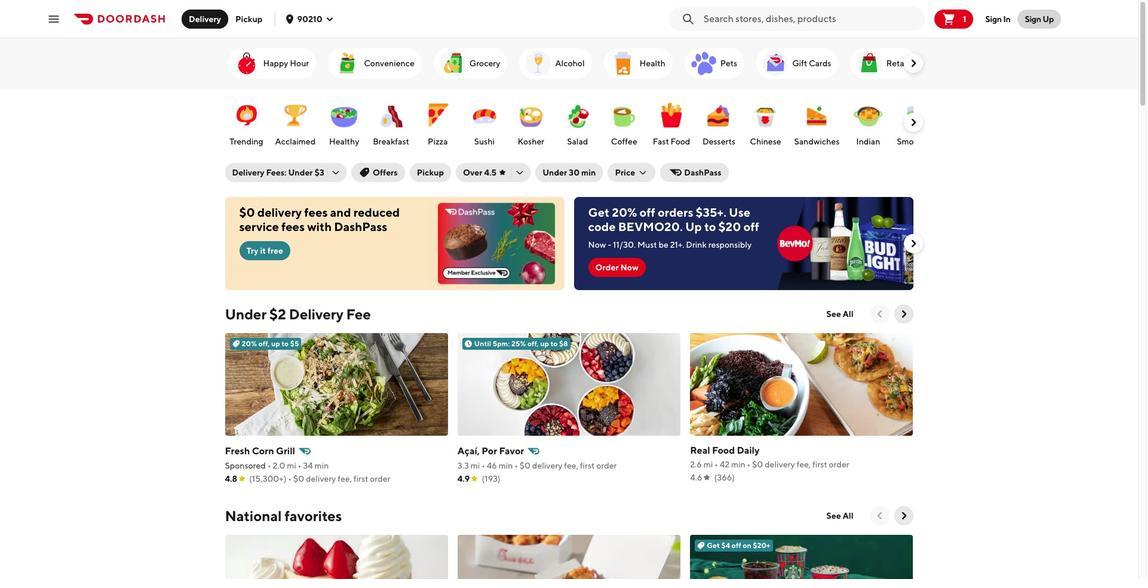 Task type: vqa. For each thing, say whether or not it's contained in the screenshot.
Delivery corresponding to Delivery
yes



Task type: locate. For each thing, give the bounding box(es) containing it.
to left $5
[[282, 339, 289, 348]]

get left $4
[[707, 541, 720, 550]]

fast
[[653, 137, 669, 146]]

under inside 'link'
[[225, 306, 267, 323]]

favorites
[[285, 508, 342, 525]]

happy
[[263, 59, 288, 68]]

food up 42 at the bottom right
[[712, 445, 735, 457]]

0 vertical spatial see all
[[827, 310, 854, 319]]

46
[[487, 461, 497, 471]]

2 horizontal spatial delivery
[[289, 306, 343, 323]]

min right 42 at the bottom right
[[731, 460, 745, 470]]

over 4.5 button
[[456, 163, 531, 182]]

0 vertical spatial see all link
[[819, 305, 861, 324]]

0 vertical spatial up
[[1043, 14, 1054, 24]]

$0 inside $0 delivery fees and reduced service fees with dashpass
[[239, 206, 255, 219]]

2 see all from the top
[[827, 511, 854, 521]]

1 off, from the left
[[258, 339, 270, 348]]

dashpass down reduced
[[334, 220, 387, 234]]

under for under $2 delivery fee
[[225, 306, 267, 323]]

grocery image
[[438, 49, 467, 78]]

0 vertical spatial dashpass
[[684, 168, 722, 177]]

order
[[829, 460, 849, 470], [596, 461, 617, 471], [370, 474, 390, 484]]

0 horizontal spatial pickup button
[[228, 9, 270, 28]]

under left $3
[[288, 168, 313, 177]]

$0 up service
[[239, 206, 255, 219]]

delivery up service
[[257, 206, 302, 219]]

food for fast
[[671, 137, 690, 146]]

see all left previous button of carousel image
[[827, 310, 854, 319]]

grocery
[[470, 59, 500, 68]]

price button
[[608, 163, 656, 182]]

now left -
[[588, 240, 606, 250]]

kosher
[[518, 137, 544, 146]]

21+.
[[670, 240, 684, 250]]

0 vertical spatial see
[[827, 310, 841, 319]]

see all link
[[819, 305, 861, 324], [819, 507, 861, 526]]

pickup button down pizza
[[410, 163, 451, 182]]

1 see all link from the top
[[819, 305, 861, 324]]

retail link
[[851, 48, 916, 79]]

try it free button
[[239, 241, 290, 261]]

0 vertical spatial delivery
[[189, 14, 221, 24]]

smoothie
[[897, 137, 934, 146]]

1 see from the top
[[827, 310, 841, 319]]

cards
[[809, 59, 831, 68]]

• down the sponsored • 2.0 mi • 34 min
[[288, 474, 292, 484]]

1 vertical spatial dashpass
[[334, 220, 387, 234]]

sign for sign up
[[1025, 14, 1041, 24]]

1 vertical spatial next button of carousel image
[[898, 510, 910, 522]]

20% left $5
[[242, 339, 257, 348]]

alcohol link
[[519, 48, 592, 79]]

1 horizontal spatial sign
[[1025, 14, 1041, 24]]

see left previous button of carousel icon
[[827, 511, 841, 521]]

drink
[[686, 240, 707, 250]]

up up "drink" on the top of page
[[685, 220, 702, 234]]

in
[[1003, 14, 1011, 24]]

delivery inside button
[[189, 14, 221, 24]]

2 vertical spatial off
[[732, 541, 741, 550]]

1 sign from the left
[[986, 14, 1002, 24]]

• down favor
[[515, 461, 518, 471]]

next button of carousel image right previous button of carousel icon
[[898, 510, 910, 522]]

under for under 30 min
[[543, 168, 567, 177]]

0 vertical spatial next button of carousel image
[[907, 117, 919, 128]]

get $4 off on $20+
[[707, 541, 771, 550]]

see all left previous button of carousel icon
[[827, 511, 854, 521]]

health link
[[604, 48, 673, 79]]

2 vertical spatial delivery
[[289, 306, 343, 323]]

salad
[[567, 137, 588, 146]]

get inside get 20% off orders $35+. use code bevmo20. up to $20 off
[[588, 206, 610, 219]]

min right the 30
[[581, 168, 596, 177]]

open menu image
[[47, 12, 61, 26]]

0 horizontal spatial off
[[640, 206, 655, 219]]

off, right 25%
[[528, 339, 539, 348]]

acclaimed link
[[273, 95, 318, 150]]

0 horizontal spatial now
[[588, 240, 606, 250]]

pickup button up the "happy hour" icon
[[228, 9, 270, 28]]

sign right the in
[[1025, 14, 1041, 24]]

• left 2.0 on the left
[[268, 461, 271, 471]]

0 horizontal spatial off,
[[258, 339, 270, 348]]

delivery inside the 'real food daily 2.6 mi • 42 min • $​0 delivery fee, first order'
[[765, 460, 795, 470]]

all left previous button of carousel image
[[843, 310, 854, 319]]

to down $35+. at the top of the page
[[704, 220, 716, 234]]

0 horizontal spatial get
[[588, 206, 610, 219]]

0 vertical spatial all
[[843, 310, 854, 319]]

1 vertical spatial up
[[685, 220, 702, 234]]

see left previous button of carousel image
[[827, 310, 841, 319]]

0 horizontal spatial order
[[370, 474, 390, 484]]

• left 34
[[298, 461, 301, 471]]

1 horizontal spatial up
[[540, 339, 549, 348]]

1 vertical spatial get
[[707, 541, 720, 550]]

1 vertical spatial food
[[712, 445, 735, 457]]

fee
[[346, 306, 371, 323]]

2 see all link from the top
[[819, 507, 861, 526]]

0 vertical spatial $0
[[239, 206, 255, 219]]

• down daily
[[747, 460, 751, 470]]

2 sign from the left
[[1025, 14, 1041, 24]]

sign left the in
[[986, 14, 1002, 24]]

$​0 down daily
[[752, 460, 763, 470]]

up left $8
[[540, 339, 549, 348]]

1 horizontal spatial delivery
[[232, 168, 264, 177]]

see for under $2 delivery fee
[[827, 310, 841, 319]]

20% inside get 20% off orders $35+. use code bevmo20. up to $20 off
[[612, 206, 637, 219]]

$0 down 34
[[293, 474, 304, 484]]

get up code
[[588, 206, 610, 219]]

por
[[482, 446, 497, 457]]

delivery right 42 at the bottom right
[[765, 460, 795, 470]]

1 horizontal spatial order
[[596, 461, 617, 471]]

1 horizontal spatial mi
[[471, 461, 480, 471]]

service
[[239, 220, 279, 234]]

under left the 30
[[543, 168, 567, 177]]

1 vertical spatial all
[[843, 511, 854, 521]]

happy hour image
[[232, 49, 261, 78]]

delivery inside 'link'
[[289, 306, 343, 323]]

fees
[[304, 206, 328, 219], [281, 220, 305, 234]]

0 horizontal spatial $​0
[[520, 461, 531, 471]]

up right the in
[[1043, 14, 1054, 24]]

and
[[330, 206, 351, 219]]

1 vertical spatial fees
[[281, 220, 305, 234]]

see all link left previous button of carousel image
[[819, 305, 861, 324]]

1 see all from the top
[[827, 310, 854, 319]]

0 vertical spatial 20%
[[612, 206, 637, 219]]

25%
[[511, 339, 526, 348]]

all left previous button of carousel icon
[[843, 511, 854, 521]]

2 horizontal spatial to
[[704, 220, 716, 234]]

$4
[[721, 541, 730, 550]]

1 horizontal spatial off,
[[528, 339, 539, 348]]

mi right 2.6
[[704, 460, 713, 470]]

sign
[[986, 14, 1002, 24], [1025, 14, 1041, 24]]

mi right 2.0 on the left
[[287, 461, 296, 471]]

1 vertical spatial off
[[744, 220, 759, 234]]

delivery
[[257, 206, 302, 219], [765, 460, 795, 470], [532, 461, 562, 471], [306, 474, 336, 484]]

gift cards
[[792, 59, 831, 68]]

healthy
[[329, 137, 359, 146]]

1 horizontal spatial food
[[712, 445, 735, 457]]

$​0 down favor
[[520, 461, 531, 471]]

dashpass
[[684, 168, 722, 177], [334, 220, 387, 234]]

1 vertical spatial see all
[[827, 511, 854, 521]]

0 horizontal spatial up
[[685, 220, 702, 234]]

1 horizontal spatial first
[[580, 461, 595, 471]]

1 vertical spatial see all link
[[819, 507, 861, 526]]

off left on
[[732, 541, 741, 550]]

off for on
[[732, 541, 741, 550]]

1 vertical spatial delivery
[[232, 168, 264, 177]]

pets
[[720, 59, 737, 68]]

$​0
[[752, 460, 763, 470], [520, 461, 531, 471]]

3.3
[[458, 461, 469, 471]]

2 up from the left
[[540, 339, 549, 348]]

2 horizontal spatial order
[[829, 460, 849, 470]]

next button of carousel image right retail 'icon'
[[907, 57, 919, 69]]

•
[[715, 460, 718, 470], [747, 460, 751, 470], [268, 461, 271, 471], [298, 461, 301, 471], [482, 461, 485, 471], [515, 461, 518, 471], [288, 474, 292, 484]]

1 horizontal spatial now
[[620, 263, 639, 272]]

favor
[[499, 446, 524, 457]]

food inside the 'real food daily 2.6 mi • 42 min • $​0 delivery fee, first order'
[[712, 445, 735, 457]]

coffee
[[611, 137, 637, 146]]

1 vertical spatial now
[[620, 263, 639, 272]]

min inside button
[[581, 168, 596, 177]]

first
[[813, 460, 827, 470], [580, 461, 595, 471], [354, 474, 368, 484]]

pickup right "delivery" button
[[235, 14, 263, 24]]

mi right 3.3
[[471, 461, 480, 471]]

0 vertical spatial now
[[588, 240, 606, 250]]

0 vertical spatial food
[[671, 137, 690, 146]]

-
[[608, 240, 611, 250]]

corn
[[252, 446, 274, 457]]

0 horizontal spatial food
[[671, 137, 690, 146]]

4.5
[[484, 168, 497, 177]]

1 horizontal spatial dashpass
[[684, 168, 722, 177]]

2 horizontal spatial first
[[813, 460, 827, 470]]

1 horizontal spatial pickup button
[[410, 163, 451, 182]]

all
[[843, 310, 854, 319], [843, 511, 854, 521]]

delivery down 34
[[306, 474, 336, 484]]

next button of carousel image
[[907, 57, 919, 69], [898, 510, 910, 522]]

next button of carousel image
[[907, 117, 919, 128], [907, 238, 919, 250], [898, 308, 910, 320]]

0 vertical spatial get
[[588, 206, 610, 219]]

now inside button
[[620, 263, 639, 272]]

1 horizontal spatial $​0
[[752, 460, 763, 470]]

0 vertical spatial off
[[640, 206, 655, 219]]

0 horizontal spatial dashpass
[[334, 220, 387, 234]]

fees left the with
[[281, 220, 305, 234]]

previous button of carousel image
[[874, 308, 886, 320]]

1 vertical spatial see
[[827, 511, 841, 521]]

20% off, up to $5
[[242, 339, 299, 348]]

2 all from the top
[[843, 511, 854, 521]]

fees up the with
[[304, 206, 328, 219]]

over 4.5
[[463, 168, 497, 177]]

up
[[271, 339, 280, 348], [540, 339, 549, 348]]

0 horizontal spatial to
[[282, 339, 289, 348]]

1
[[963, 14, 966, 24]]

1 vertical spatial pickup button
[[410, 163, 451, 182]]

0 horizontal spatial delivery
[[189, 14, 221, 24]]

1 vertical spatial 20%
[[242, 339, 257, 348]]

0 horizontal spatial pickup
[[235, 14, 263, 24]]

under inside button
[[543, 168, 567, 177]]

offers
[[373, 168, 398, 177]]

$0 delivery fees and reduced service fees with dashpass
[[239, 206, 400, 234]]

responsibly
[[708, 240, 752, 250]]

sign up
[[1025, 14, 1054, 24]]

pickup down pizza
[[417, 168, 444, 177]]

0 horizontal spatial up
[[271, 339, 280, 348]]

Store search: begin typing to search for stores available on DoorDash text field
[[704, 12, 920, 25]]

off
[[640, 206, 655, 219], [744, 220, 759, 234], [732, 541, 741, 550]]

off up "bevmo20."
[[640, 206, 655, 219]]

20% up code
[[612, 206, 637, 219]]

1 horizontal spatial pickup
[[417, 168, 444, 177]]

1 horizontal spatial get
[[707, 541, 720, 550]]

see all for national favorites
[[827, 511, 854, 521]]

off,
[[258, 339, 270, 348], [528, 339, 539, 348]]

2 horizontal spatial mi
[[704, 460, 713, 470]]

with
[[307, 220, 332, 234]]

until 5pm: 25% off, up to $8
[[474, 339, 568, 348]]

delivery for delivery
[[189, 14, 221, 24]]

under $2 delivery fee
[[225, 306, 371, 323]]

off down use
[[744, 220, 759, 234]]

42
[[720, 460, 730, 470]]

2 horizontal spatial fee,
[[797, 460, 811, 470]]

bevmo20.
[[618, 220, 683, 234]]

all for national favorites
[[843, 511, 854, 521]]

1 all from the top
[[843, 310, 854, 319]]

5pm:
[[493, 339, 510, 348]]

2 horizontal spatial under
[[543, 168, 567, 177]]

min
[[581, 168, 596, 177], [731, 460, 745, 470], [315, 461, 329, 471], [499, 461, 513, 471]]

sponsored
[[225, 461, 266, 471]]

0 vertical spatial pickup button
[[228, 9, 270, 28]]

get for get 20% off orders $35+. use code bevmo20. up to $20 off
[[588, 206, 610, 219]]

now right the order
[[620, 263, 639, 272]]

dashpass down desserts
[[684, 168, 722, 177]]

0 horizontal spatial sign
[[986, 14, 1002, 24]]

2 see from the top
[[827, 511, 841, 521]]

fees:
[[266, 168, 287, 177]]

food right fast
[[671, 137, 690, 146]]

off, left $5
[[258, 339, 270, 348]]

food
[[671, 137, 690, 146], [712, 445, 735, 457]]

delivery
[[189, 14, 221, 24], [232, 168, 264, 177], [289, 306, 343, 323]]

0 horizontal spatial fee,
[[338, 474, 352, 484]]

1 horizontal spatial off
[[732, 541, 741, 550]]

up left $5
[[271, 339, 280, 348]]

see all for under $2 delivery fee
[[827, 310, 854, 319]]

offers button
[[351, 163, 405, 182]]

see all link left previous button of carousel icon
[[819, 507, 861, 526]]

0 horizontal spatial $0
[[239, 206, 255, 219]]

mi inside the 'real food daily 2.6 mi • 42 min • $​0 delivery fee, first order'
[[704, 460, 713, 470]]

see all
[[827, 310, 854, 319], [827, 511, 854, 521]]

1 horizontal spatial 20%
[[612, 206, 637, 219]]

see all link for national favorites
[[819, 507, 861, 526]]

see
[[827, 310, 841, 319], [827, 511, 841, 521]]

to left $8
[[551, 339, 558, 348]]

0 horizontal spatial under
[[225, 306, 267, 323]]

under 30 min
[[543, 168, 596, 177]]

2.6
[[690, 460, 702, 470]]

1 horizontal spatial $0
[[293, 474, 304, 484]]

under left $2
[[225, 306, 267, 323]]



Task type: describe. For each thing, give the bounding box(es) containing it.
acclaimed
[[275, 137, 316, 146]]

1 vertical spatial pickup
[[417, 168, 444, 177]]

pets image
[[689, 49, 718, 78]]

hour
[[290, 59, 309, 68]]

up inside get 20% off orders $35+. use code bevmo20. up to $20 off
[[685, 220, 702, 234]]

happy hour
[[263, 59, 309, 68]]

see all link for under $2 delivery fee
[[819, 305, 861, 324]]

$2
[[269, 306, 286, 323]]

retail
[[886, 59, 909, 68]]

1 vertical spatial $0
[[293, 474, 304, 484]]

90210
[[297, 14, 322, 24]]

national favorites link
[[225, 507, 342, 526]]

1 horizontal spatial fee,
[[564, 461, 578, 471]]

health image
[[609, 49, 637, 78]]

trending
[[230, 137, 263, 146]]

$20+
[[753, 541, 771, 550]]

1 button
[[934, 9, 974, 28]]

1 horizontal spatial up
[[1043, 14, 1054, 24]]

2 off, from the left
[[528, 339, 539, 348]]

sign in
[[986, 14, 1011, 24]]

convenience link
[[328, 48, 422, 79]]

dashpass button
[[660, 163, 729, 182]]

delivery right 46
[[532, 461, 562, 471]]

0 horizontal spatial first
[[354, 474, 368, 484]]

previous button of carousel image
[[874, 510, 886, 522]]

alcohol image
[[524, 49, 553, 78]]

(366)
[[714, 473, 735, 483]]

4.9
[[458, 474, 470, 484]]

2 horizontal spatial off
[[744, 220, 759, 234]]

min right 46
[[499, 461, 513, 471]]

grocery link
[[434, 48, 507, 79]]

convenience
[[364, 59, 415, 68]]

sandwiches
[[794, 137, 840, 146]]

2.0
[[273, 461, 285, 471]]

order
[[595, 263, 619, 272]]

fee, inside the 'real food daily 2.6 mi • 42 min • $​0 delivery fee, first order'
[[797, 460, 811, 470]]

order now button
[[588, 258, 646, 277]]

sushi
[[474, 137, 495, 146]]

min right 34
[[315, 461, 329, 471]]

fast food
[[653, 137, 690, 146]]

0 vertical spatial fees
[[304, 206, 328, 219]]

0 vertical spatial pickup
[[235, 14, 263, 24]]

reduced
[[354, 206, 400, 219]]

convenience image
[[333, 49, 362, 78]]

on
[[743, 541, 751, 550]]

national favorites
[[225, 508, 342, 525]]

0 horizontal spatial mi
[[287, 461, 296, 471]]

off for orders
[[640, 206, 655, 219]]

all for under $2 delivery fee
[[843, 310, 854, 319]]

to inside get 20% off orders $35+. use code bevmo20. up to $20 off
[[704, 220, 716, 234]]

indian
[[856, 137, 880, 146]]

sponsored • 2.0 mi • 34 min
[[225, 461, 329, 471]]

(193)
[[482, 474, 501, 484]]

real food daily 2.6 mi • 42 min • $​0 delivery fee, first order
[[690, 445, 849, 470]]

health
[[640, 59, 665, 68]]

$20
[[719, 220, 741, 234]]

34
[[303, 461, 313, 471]]

min inside the 'real food daily 2.6 mi • 42 min • $​0 delivery fee, first order'
[[731, 460, 745, 470]]

first inside the 'real food daily 2.6 mi • 42 min • $​0 delivery fee, first order'
[[813, 460, 827, 470]]

dashpass inside $0 delivery fees and reduced service fees with dashpass
[[334, 220, 387, 234]]

$3
[[315, 168, 324, 177]]

$8
[[559, 339, 568, 348]]

see for national favorites
[[827, 511, 841, 521]]

food for real
[[712, 445, 735, 457]]

4.8
[[225, 474, 237, 484]]

get for get $4 off on $20+
[[707, 541, 720, 550]]

açaí, por favor
[[458, 446, 524, 457]]

price
[[615, 168, 635, 177]]

real
[[690, 445, 710, 457]]

under $2 delivery fee link
[[225, 305, 371, 324]]

under 30 min button
[[535, 163, 603, 182]]

0 vertical spatial next button of carousel image
[[907, 57, 919, 69]]

delivery button
[[182, 9, 228, 28]]

daily
[[737, 445, 760, 457]]

(15,300+)
[[249, 474, 286, 484]]

be
[[659, 240, 669, 250]]

grill
[[276, 446, 295, 457]]

30
[[569, 168, 580, 177]]

now - 11/30. must be 21+. drink responsibly
[[588, 240, 752, 250]]

try it free
[[246, 246, 283, 256]]

order now
[[595, 263, 639, 272]]

pets link
[[685, 48, 745, 79]]

must
[[638, 240, 657, 250]]

sign up link
[[1018, 9, 1061, 28]]

• $0 delivery fee, first order
[[286, 474, 390, 484]]

order inside the 'real food daily 2.6 mi • 42 min • $​0 delivery fee, first order'
[[829, 460, 849, 470]]

açaí,
[[458, 446, 480, 457]]

gift
[[792, 59, 807, 68]]

$​0 inside the 'real food daily 2.6 mi • 42 min • $​0 delivery fee, first order'
[[752, 460, 763, 470]]

trending link
[[226, 95, 267, 150]]

• left 46
[[482, 461, 485, 471]]

1 horizontal spatial under
[[288, 168, 313, 177]]

gift cards link
[[757, 48, 839, 79]]

1 up from the left
[[271, 339, 280, 348]]

sign for sign in
[[986, 14, 1002, 24]]

retail image
[[855, 49, 884, 78]]

• left 42 at the bottom right
[[715, 460, 718, 470]]

11/30.
[[613, 240, 636, 250]]

delivery for delivery fees: under $3
[[232, 168, 264, 177]]

1 horizontal spatial to
[[551, 339, 558, 348]]

dashpass inside button
[[684, 168, 722, 177]]

$35+.
[[696, 206, 727, 219]]

90210 button
[[285, 14, 334, 24]]

delivery fees: under $3
[[232, 168, 324, 177]]

0 horizontal spatial 20%
[[242, 339, 257, 348]]

it
[[260, 246, 266, 256]]

1 vertical spatial next button of carousel image
[[907, 238, 919, 250]]

2 vertical spatial next button of carousel image
[[898, 308, 910, 320]]

fresh
[[225, 446, 250, 457]]

gift cards image
[[761, 49, 790, 78]]

try
[[246, 246, 258, 256]]

orders
[[658, 206, 693, 219]]

breakfast
[[373, 137, 409, 146]]

happy hour link
[[227, 48, 316, 79]]

delivery inside $0 delivery fees and reduced service fees with dashpass
[[257, 206, 302, 219]]



